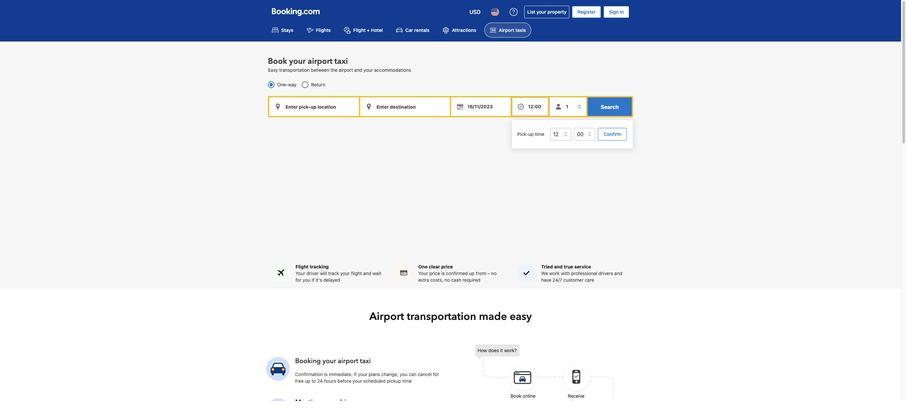 Task type: locate. For each thing, give the bounding box(es) containing it.
time right pick-
[[535, 131, 545, 137]]

book inside the book your airport taxi easy transportation between the airport and your accommodations
[[268, 56, 287, 67]]

0 vertical spatial no
[[492, 270, 497, 276]]

hours
[[324, 378, 336, 384]]

your inside flight tracking your driver will track your flight and wait for you if it's delayed
[[296, 270, 305, 276]]

12:00 button
[[512, 97, 549, 116]]

taxi up the in the left top of the page
[[335, 56, 348, 67]]

airport for booking
[[338, 356, 359, 365]]

booking airport taxi image
[[475, 344, 615, 401], [267, 357, 290, 381], [267, 398, 290, 401]]

does
[[489, 347, 499, 353]]

costs,
[[431, 277, 444, 283]]

is
[[442, 270, 445, 276], [324, 371, 328, 377]]

is up costs,
[[442, 270, 445, 276]]

we
[[542, 270, 548, 276]]

1 horizontal spatial transportation
[[407, 309, 477, 324]]

price up the confirmed
[[442, 264, 453, 269]]

stays
[[281, 27, 294, 33]]

for
[[296, 277, 302, 283], [433, 371, 439, 377]]

up up the required
[[470, 270, 475, 276]]

with
[[561, 270, 570, 276]]

book your airport taxi easy transportation between the airport and your accommodations
[[268, 56, 411, 73]]

0 vertical spatial book
[[268, 56, 287, 67]]

1 horizontal spatial no
[[492, 270, 497, 276]]

if
[[312, 277, 315, 283]]

0 horizontal spatial taxi
[[335, 56, 348, 67]]

airport
[[308, 56, 333, 67], [339, 67, 353, 73], [338, 356, 359, 365]]

book up the easy
[[268, 56, 287, 67]]

no
[[492, 270, 497, 276], [445, 277, 450, 283]]

for left if
[[296, 277, 302, 283]]

taxi
[[335, 56, 348, 67], [360, 356, 371, 365]]

0 horizontal spatial book
[[268, 56, 287, 67]]

1 vertical spatial time
[[403, 378, 412, 384]]

1 vertical spatial airport
[[370, 309, 404, 324]]

airport for airport taxis
[[499, 27, 515, 33]]

Enter pick-up location text field
[[270, 97, 359, 116]]

1 vertical spatial airport
[[339, 67, 353, 73]]

your down if
[[353, 378, 362, 384]]

your
[[296, 270, 305, 276], [419, 270, 428, 276]]

1 horizontal spatial up
[[470, 270, 475, 276]]

0 horizontal spatial airport
[[370, 309, 404, 324]]

price
[[442, 264, 453, 269], [430, 270, 440, 276]]

transportation
[[279, 67, 310, 73], [407, 309, 477, 324]]

car rentals
[[406, 27, 430, 33]]

you inside flight tracking your driver will track your flight and wait for you if it's delayed
[[303, 277, 311, 283]]

you left can
[[400, 371, 408, 377]]

one
[[419, 264, 428, 269]]

0 horizontal spatial for
[[296, 277, 302, 283]]

for for confirmation is immediate. if your plans change, you can cancel for free up to 24 hours before your scheduled pickup time
[[433, 371, 439, 377]]

0 horizontal spatial is
[[324, 371, 328, 377]]

2 vertical spatial up
[[305, 378, 311, 384]]

up inside confirmation is immediate. if your plans change, you can cancel for free up to 24 hours before your scheduled pickup time
[[305, 378, 311, 384]]

stays link
[[267, 23, 299, 38]]

pick-
[[518, 131, 529, 137]]

flight + hotel
[[354, 27, 383, 33]]

how does it work?
[[478, 347, 517, 353]]

and
[[355, 67, 363, 73], [555, 264, 563, 269], [364, 270, 372, 276], [615, 270, 623, 276]]

one clear price your price is confirmed up front – no extra costs, no cash required
[[419, 264, 497, 283]]

1 vertical spatial for
[[433, 371, 439, 377]]

1 vertical spatial you
[[400, 371, 408, 377]]

0 horizontal spatial time
[[403, 378, 412, 384]]

0 horizontal spatial flight
[[296, 264, 309, 269]]

one-way
[[277, 82, 297, 87]]

price down clear
[[430, 270, 440, 276]]

2 your from the left
[[419, 270, 428, 276]]

1 your from the left
[[296, 270, 305, 276]]

you left if
[[303, 277, 311, 283]]

1 horizontal spatial for
[[433, 371, 439, 377]]

book for your
[[268, 56, 287, 67]]

time inside confirmation is immediate. if your plans change, you can cancel for free up to 24 hours before your scheduled pickup time
[[403, 378, 412, 384]]

0 vertical spatial you
[[303, 277, 311, 283]]

your inside one clear price your price is confirmed up front – no extra costs, no cash required
[[419, 270, 428, 276]]

0 horizontal spatial your
[[296, 270, 305, 276]]

made
[[479, 309, 508, 324]]

and inside the book your airport taxi easy transportation between the airport and your accommodations
[[355, 67, 363, 73]]

your inside flight tracking your driver will track your flight and wait for you if it's delayed
[[341, 270, 350, 276]]

1 vertical spatial up
[[470, 270, 475, 276]]

flight up driver
[[296, 264, 309, 269]]

1 vertical spatial transportation
[[407, 309, 477, 324]]

airport up if
[[338, 356, 359, 365]]

Enter destination text field
[[361, 97, 450, 116]]

2 vertical spatial airport
[[338, 356, 359, 365]]

you
[[303, 277, 311, 283], [400, 371, 408, 377]]

for inside confirmation is immediate. if your plans change, you can cancel for free up to 24 hours before your scheduled pickup time
[[433, 371, 439, 377]]

0 horizontal spatial up
[[305, 378, 311, 384]]

no left cash
[[445, 277, 450, 283]]

0 horizontal spatial transportation
[[279, 67, 310, 73]]

have
[[542, 277, 552, 283]]

airport for book
[[308, 56, 333, 67]]

1 horizontal spatial flight
[[354, 27, 366, 33]]

car
[[406, 27, 413, 33]]

no right –
[[492, 270, 497, 276]]

your left "accommodations"
[[364, 67, 373, 73]]

and up work
[[555, 264, 563, 269]]

flight
[[351, 270, 362, 276]]

cancel
[[418, 371, 432, 377]]

to
[[312, 378, 316, 384]]

1 vertical spatial taxi
[[360, 356, 371, 365]]

0 vertical spatial flight
[[354, 27, 366, 33]]

work
[[550, 270, 560, 276]]

booking your airport taxi
[[295, 356, 371, 365]]

extra
[[419, 277, 429, 283]]

1 vertical spatial book
[[511, 393, 522, 399]]

tried and true service we work with professional drivers and have 24/7 customer care
[[542, 264, 623, 283]]

can
[[409, 371, 417, 377]]

1 horizontal spatial is
[[442, 270, 445, 276]]

airport taxis link
[[485, 23, 532, 38]]

up down 12:00 button
[[529, 131, 534, 137]]

care
[[585, 277, 595, 283]]

service
[[575, 264, 592, 269]]

confirm button
[[598, 128, 627, 141]]

1 horizontal spatial time
[[535, 131, 545, 137]]

and right the drivers
[[615, 270, 623, 276]]

2 horizontal spatial up
[[529, 131, 534, 137]]

true
[[564, 264, 574, 269]]

flight for flight + hotel
[[354, 27, 366, 33]]

1 vertical spatial is
[[324, 371, 328, 377]]

1 vertical spatial flight
[[296, 264, 309, 269]]

1 horizontal spatial taxi
[[360, 356, 371, 365]]

1 horizontal spatial you
[[400, 371, 408, 377]]

1 horizontal spatial airport
[[499, 27, 515, 33]]

your down one
[[419, 270, 428, 276]]

airport right the in the left top of the page
[[339, 67, 353, 73]]

in
[[620, 9, 624, 15]]

work?
[[505, 347, 517, 353]]

for right cancel
[[433, 371, 439, 377]]

0 horizontal spatial you
[[303, 277, 311, 283]]

flights link
[[302, 23, 336, 38]]

1 horizontal spatial price
[[442, 264, 453, 269]]

professional
[[572, 270, 598, 276]]

airport
[[499, 27, 515, 33], [370, 309, 404, 324]]

0 vertical spatial airport
[[499, 27, 515, 33]]

and right the in the left top of the page
[[355, 67, 363, 73]]

0 vertical spatial transportation
[[279, 67, 310, 73]]

for inside flight tracking your driver will track your flight and wait for you if it's delayed
[[296, 277, 302, 283]]

up
[[529, 131, 534, 137], [470, 270, 475, 276], [305, 378, 311, 384]]

flight inside flight tracking your driver will track your flight and wait for you if it's delayed
[[296, 264, 309, 269]]

your right track
[[341, 270, 350, 276]]

book left online
[[511, 393, 522, 399]]

and left wait on the bottom left of page
[[364, 270, 372, 276]]

16/11/2023
[[468, 104, 493, 109]]

confirm
[[604, 131, 622, 137]]

is up hours in the left bottom of the page
[[324, 371, 328, 377]]

0 vertical spatial airport
[[308, 56, 333, 67]]

time down can
[[403, 378, 412, 384]]

up inside one clear price your price is confirmed up front – no extra costs, no cash required
[[470, 270, 475, 276]]

your left driver
[[296, 270, 305, 276]]

0 vertical spatial taxi
[[335, 56, 348, 67]]

receive confirmation
[[563, 393, 590, 401]]

usd button
[[466, 4, 485, 20]]

0 vertical spatial for
[[296, 277, 302, 283]]

your right list
[[537, 9, 547, 15]]

1 horizontal spatial book
[[511, 393, 522, 399]]

taxi up plans
[[360, 356, 371, 365]]

your right if
[[358, 371, 368, 377]]

airport up the between on the left
[[308, 56, 333, 67]]

you inside confirmation is immediate. if your plans change, you can cancel for free up to 24 hours before your scheduled pickup time
[[400, 371, 408, 377]]

1 horizontal spatial your
[[419, 270, 428, 276]]

booking.com online hotel reservations image
[[272, 8, 320, 16]]

up left "to"
[[305, 378, 311, 384]]

flight left +
[[354, 27, 366, 33]]

taxi inside the book your airport taxi easy transportation between the airport and your accommodations
[[335, 56, 348, 67]]

time
[[535, 131, 545, 137], [403, 378, 412, 384]]

0 vertical spatial is
[[442, 270, 445, 276]]

0 horizontal spatial price
[[430, 270, 440, 276]]

your up the immediate.
[[323, 356, 336, 365]]

0 horizontal spatial no
[[445, 277, 450, 283]]



Task type: vqa. For each thing, say whether or not it's contained in the screenshot.
price to the top
yes



Task type: describe. For each thing, give the bounding box(es) containing it.
cash
[[452, 277, 462, 283]]

rentals
[[415, 27, 430, 33]]

transportation inside the book your airport taxi easy transportation between the airport and your accommodations
[[279, 67, 310, 73]]

plans
[[369, 371, 380, 377]]

flights
[[316, 27, 331, 33]]

list
[[528, 9, 536, 15]]

pick-up time
[[518, 131, 545, 137]]

flight + hotel link
[[339, 23, 388, 38]]

register
[[578, 9, 596, 15]]

list your property
[[528, 9, 567, 15]]

flight tracking your driver will track your flight and wait for you if it's delayed
[[296, 264, 382, 283]]

list your property link
[[525, 6, 570, 18]]

tried
[[542, 264, 553, 269]]

online
[[523, 393, 536, 399]]

receive
[[568, 393, 585, 399]]

airport transportation made easy
[[370, 309, 532, 324]]

pickup
[[387, 378, 401, 384]]

usd
[[470, 9, 481, 15]]

search
[[601, 104, 619, 110]]

sign
[[610, 9, 619, 15]]

free
[[295, 378, 304, 384]]

airport for airport transportation made easy
[[370, 309, 404, 324]]

hotel
[[371, 27, 383, 33]]

–
[[488, 270, 490, 276]]

24/7
[[553, 277, 563, 283]]

way
[[288, 82, 297, 87]]

+
[[367, 27, 370, 33]]

if
[[354, 371, 357, 377]]

one-
[[277, 82, 288, 87]]

is inside confirmation is immediate. if your plans change, you can cancel for free up to 24 hours before your scheduled pickup time
[[324, 371, 328, 377]]

tracking
[[310, 264, 329, 269]]

16/11/2023 button
[[452, 97, 511, 116]]

attractions link
[[438, 23, 482, 38]]

customer
[[564, 277, 584, 283]]

register link
[[573, 6, 602, 18]]

clear
[[429, 264, 441, 269]]

your inside 'list your property' link
[[537, 9, 547, 15]]

easy
[[510, 309, 532, 324]]

easy
[[268, 67, 278, 73]]

0 vertical spatial price
[[442, 264, 453, 269]]

attractions
[[452, 27, 477, 33]]

book for online
[[511, 393, 522, 399]]

confirmation is immediate. if your plans change, you can cancel for free up to 24 hours before your scheduled pickup time
[[295, 371, 439, 384]]

scheduled
[[364, 378, 386, 384]]

12:00
[[529, 104, 542, 109]]

will
[[320, 270, 327, 276]]

it
[[501, 347, 503, 353]]

confirmation
[[295, 371, 323, 377]]

front
[[476, 270, 487, 276]]

search button
[[588, 97, 632, 116]]

wait
[[373, 270, 382, 276]]

how
[[478, 347, 488, 353]]

return
[[311, 82, 326, 87]]

driver
[[307, 270, 319, 276]]

booking
[[295, 356, 321, 365]]

accommodations
[[375, 67, 411, 73]]

track
[[328, 270, 339, 276]]

airport taxis
[[499, 27, 526, 33]]

sign in
[[610, 9, 624, 15]]

your up way
[[289, 56, 306, 67]]

the
[[331, 67, 338, 73]]

confirmation
[[563, 400, 590, 401]]

taxi for book
[[335, 56, 348, 67]]

is inside one clear price your price is confirmed up front – no extra costs, no cash required
[[442, 270, 445, 276]]

taxis
[[516, 27, 526, 33]]

confirmed
[[446, 270, 468, 276]]

1 vertical spatial price
[[430, 270, 440, 276]]

it's
[[316, 277, 322, 283]]

required
[[463, 277, 481, 283]]

taxi for booking
[[360, 356, 371, 365]]

property
[[548, 9, 567, 15]]

flight for flight tracking your driver will track your flight and wait for you if it's delayed
[[296, 264, 309, 269]]

0 vertical spatial up
[[529, 131, 534, 137]]

delayed
[[324, 277, 340, 283]]

change,
[[382, 371, 399, 377]]

before
[[338, 378, 352, 384]]

sign in link
[[604, 6, 630, 18]]

drivers
[[599, 270, 614, 276]]

for for flight tracking your driver will track your flight and wait for you if it's delayed
[[296, 277, 302, 283]]

0 vertical spatial time
[[535, 131, 545, 137]]

immediate.
[[329, 371, 353, 377]]

1 vertical spatial no
[[445, 277, 450, 283]]

and inside flight tracking your driver will track your flight and wait for you if it's delayed
[[364, 270, 372, 276]]

between
[[311, 67, 330, 73]]



